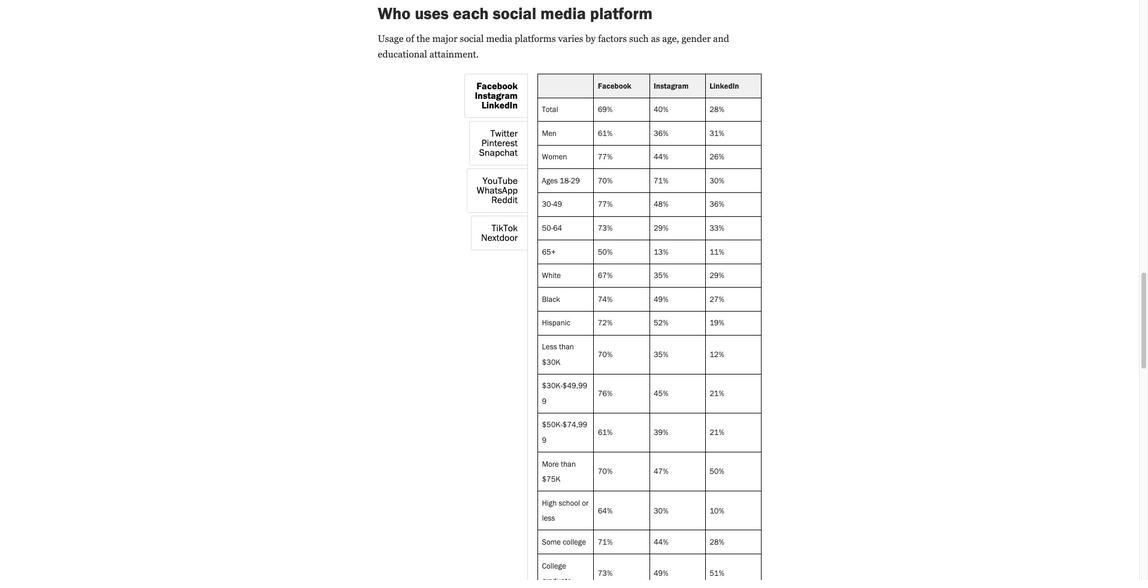 Task type: describe. For each thing, give the bounding box(es) containing it.
some
[[542, 538, 561, 547]]

0 vertical spatial social
[[493, 3, 537, 23]]

whatsapp
[[477, 185, 518, 196]]

white
[[542, 271, 561, 280]]

high school or less
[[542, 499, 589, 523]]

0 vertical spatial 29%
[[654, 224, 669, 233]]

1 horizontal spatial instagram
[[654, 81, 689, 90]]

67%
[[598, 271, 613, 280]]

0 horizontal spatial 30%
[[654, 507, 669, 516]]

such
[[629, 33, 649, 44]]

than for less than $30k
[[559, 343, 574, 352]]

44% for 28%
[[654, 538, 669, 547]]

70% for ages 18-29
[[598, 176, 613, 185]]

facebook for facebook instagram linkedin
[[476, 81, 518, 92]]

$50k-
[[542, 421, 562, 430]]

28% for 44%
[[710, 538, 724, 547]]

ages
[[542, 176, 558, 185]]

61% for men
[[598, 129, 613, 138]]

$74,99
[[562, 421, 587, 430]]

the
[[417, 33, 430, 44]]

0 horizontal spatial 71%
[[598, 538, 613, 547]]

major
[[432, 33, 458, 44]]

1 horizontal spatial 36%
[[710, 200, 724, 209]]

as
[[651, 33, 660, 44]]

$30k-
[[542, 382, 562, 391]]

twitter
[[490, 128, 518, 139]]

graduate
[[542, 577, 571, 580]]

77% for 30-49
[[598, 200, 613, 209]]

0 vertical spatial 71%
[[654, 176, 669, 185]]

11%
[[710, 248, 724, 257]]

by
[[586, 33, 596, 44]]

31%
[[710, 129, 724, 138]]

51%
[[710, 569, 724, 578]]

50-64
[[542, 224, 562, 233]]

men
[[542, 129, 557, 138]]

72%
[[598, 319, 613, 328]]

tiktok nextdoor
[[481, 223, 518, 244]]

platform
[[590, 3, 653, 23]]

39%
[[654, 428, 669, 437]]

nextdoor
[[481, 232, 518, 244]]

26%
[[710, 153, 724, 162]]

ages 18-29
[[542, 176, 580, 185]]

hispanic
[[542, 319, 570, 328]]

educational
[[378, 48, 427, 60]]

49
[[553, 200, 562, 209]]

reddit
[[491, 194, 518, 206]]

age,
[[663, 33, 680, 44]]

uses
[[415, 3, 449, 23]]

$75k
[[542, 475, 561, 484]]

youtube whatsapp reddit
[[477, 175, 518, 206]]

18-
[[560, 176, 571, 185]]

33%
[[710, 224, 724, 233]]

0 horizontal spatial instagram
[[475, 90, 518, 102]]

linkedin inside facebook instagram linkedin
[[481, 100, 518, 111]]

48%
[[654, 200, 669, 209]]

69%
[[598, 105, 613, 114]]

of
[[406, 33, 414, 44]]

19%
[[710, 319, 724, 328]]

less than $30k
[[542, 343, 574, 367]]

youtube
[[483, 175, 518, 187]]

tiktok
[[492, 223, 518, 234]]

0 vertical spatial media
[[541, 3, 586, 23]]

1 horizontal spatial 50%
[[710, 467, 724, 476]]

than for more than $75k
[[561, 460, 576, 469]]

or
[[582, 499, 589, 508]]

pinterest
[[481, 138, 518, 149]]

70% for more than $75k
[[598, 467, 613, 476]]

women
[[542, 153, 567, 162]]

gender
[[682, 33, 711, 44]]

65+
[[542, 248, 556, 257]]

college
[[563, 538, 586, 547]]

44% for 26%
[[654, 153, 669, 162]]

28% for 40%
[[710, 105, 724, 114]]

10%
[[710, 507, 724, 516]]



Task type: vqa. For each thing, say whether or not it's contained in the screenshot.
30
no



Task type: locate. For each thing, give the bounding box(es) containing it.
linkedin down and
[[710, 81, 739, 90]]

linkedin
[[710, 81, 739, 90], [481, 100, 518, 111]]

1 vertical spatial linkedin
[[481, 100, 518, 111]]

49% for 27%
[[654, 295, 669, 304]]

media down who uses each social media platform
[[486, 33, 513, 44]]

0 vertical spatial 44%
[[654, 153, 669, 162]]

than inside less than $30k
[[559, 343, 574, 352]]

0 vertical spatial 70%
[[598, 176, 613, 185]]

1 vertical spatial 9
[[542, 436, 547, 445]]

more
[[542, 460, 559, 469]]

49% left 51%
[[654, 569, 669, 578]]

2 44% from the top
[[654, 538, 669, 547]]

snapchat
[[479, 147, 518, 158]]

47%
[[654, 467, 669, 476]]

school
[[559, 499, 580, 508]]

1 21% from the top
[[710, 389, 724, 398]]

instagram
[[654, 81, 689, 90], [475, 90, 518, 102]]

21% for 39%
[[710, 428, 724, 437]]

0 vertical spatial 49%
[[654, 295, 669, 304]]

61% for $50k-$74,99 9
[[598, 428, 613, 437]]

usage
[[378, 33, 404, 44]]

36% down the 40%
[[654, 129, 669, 138]]

facebook instagram linkedin
[[475, 81, 518, 111]]

29% down 48%
[[654, 224, 669, 233]]

less
[[542, 343, 557, 352]]

2 vertical spatial 70%
[[598, 467, 613, 476]]

facebook up "69%"
[[598, 81, 631, 90]]

1 horizontal spatial 30%
[[710, 176, 724, 185]]

36% up 33%
[[710, 200, 724, 209]]

1 9 from the top
[[542, 397, 547, 406]]

61% right $74,99
[[598, 428, 613, 437]]

3 70% from the top
[[598, 467, 613, 476]]

1 vertical spatial 35%
[[654, 350, 669, 359]]

1 vertical spatial 49%
[[654, 569, 669, 578]]

social up attainment.
[[460, 33, 484, 44]]

44%
[[654, 153, 669, 162], [654, 538, 669, 547]]

1 vertical spatial 30%
[[654, 507, 669, 516]]

73%
[[598, 224, 613, 233], [598, 569, 613, 578]]

1 vertical spatial than
[[561, 460, 576, 469]]

1 vertical spatial 21%
[[710, 428, 724, 437]]

social up platforms
[[493, 3, 537, 23]]

27%
[[710, 295, 724, 304]]

0 horizontal spatial 29%
[[654, 224, 669, 233]]

media inside "usage of the major social media platforms varies by factors such as age, gender and educational attainment."
[[486, 33, 513, 44]]

30% down 47%
[[654, 507, 669, 516]]

30%
[[710, 176, 724, 185], [654, 507, 669, 516]]

$49,99
[[562, 382, 587, 391]]

1 73% from the top
[[598, 224, 613, 233]]

0 horizontal spatial 36%
[[654, 129, 669, 138]]

21% down '12%'
[[710, 389, 724, 398]]

76%
[[598, 389, 613, 398]]

2 49% from the top
[[654, 569, 669, 578]]

21% right 39%
[[710, 428, 724, 437]]

each
[[453, 3, 489, 23]]

1 horizontal spatial 29%
[[710, 271, 724, 280]]

twitter pinterest snapchat
[[479, 128, 518, 158]]

71% up 48%
[[654, 176, 669, 185]]

1 35% from the top
[[654, 271, 669, 280]]

2 35% from the top
[[654, 350, 669, 359]]

media up the varies
[[541, 3, 586, 23]]

1 horizontal spatial 71%
[[654, 176, 669, 185]]

49% up 52%
[[654, 295, 669, 304]]

$50k-$74,99 9
[[542, 421, 587, 445]]

9 inside the "$50k-$74,99 9"
[[542, 436, 547, 445]]

than right less
[[559, 343, 574, 352]]

0 vertical spatial 28%
[[710, 105, 724, 114]]

70% for less than $30k
[[598, 350, 613, 359]]

1 vertical spatial 77%
[[598, 200, 613, 209]]

0 vertical spatial 77%
[[598, 153, 613, 162]]

platforms
[[515, 33, 556, 44]]

35%
[[654, 271, 669, 280], [654, 350, 669, 359]]

2 73% from the top
[[598, 569, 613, 578]]

70% down '72%'
[[598, 350, 613, 359]]

9 for $30k-$49,99 9
[[542, 397, 547, 406]]

0 vertical spatial 50%
[[598, 248, 613, 257]]

61% down "69%"
[[598, 129, 613, 138]]

0 horizontal spatial facebook
[[476, 81, 518, 92]]

2 61% from the top
[[598, 428, 613, 437]]

2 21% from the top
[[710, 428, 724, 437]]

0 vertical spatial 30%
[[710, 176, 724, 185]]

50% up 10%
[[710, 467, 724, 476]]

1 vertical spatial media
[[486, 33, 513, 44]]

9 inside $30k-$49,99 9
[[542, 397, 547, 406]]

0 horizontal spatial 50%
[[598, 248, 613, 257]]

1 vertical spatial 70%
[[598, 350, 613, 359]]

73% for graduate
[[598, 569, 613, 578]]

50% up 67%
[[598, 248, 613, 257]]

than inside more than $75k
[[561, 460, 576, 469]]

facebook inside facebook instagram linkedin
[[476, 81, 518, 92]]

0 vertical spatial than
[[559, 343, 574, 352]]

$30k-$49,99 9
[[542, 382, 587, 406]]

1 vertical spatial 29%
[[710, 271, 724, 280]]

77% right the 49
[[598, 200, 613, 209]]

2 9 from the top
[[542, 436, 547, 445]]

64%
[[598, 507, 613, 516]]

40%
[[654, 105, 669, 114]]

35% down 52%
[[654, 350, 669, 359]]

linkedin up twitter at the left top of page
[[481, 100, 518, 111]]

0 horizontal spatial linkedin
[[481, 100, 518, 111]]

1 vertical spatial 61%
[[598, 428, 613, 437]]

1 horizontal spatial media
[[541, 3, 586, 23]]

and
[[713, 33, 729, 44]]

than right more
[[561, 460, 576, 469]]

70%
[[598, 176, 613, 185], [598, 350, 613, 359], [598, 467, 613, 476]]

more than $75k
[[542, 460, 576, 484]]

high
[[542, 499, 557, 508]]

0 vertical spatial 35%
[[654, 271, 669, 280]]

instagram up the 40%
[[654, 81, 689, 90]]

who uses each social media platform
[[378, 3, 653, 23]]

social inside "usage of the major social media platforms varies by factors such as age, gender and educational attainment."
[[460, 33, 484, 44]]

1 70% from the top
[[598, 176, 613, 185]]

instagram up twitter at the left top of page
[[475, 90, 518, 102]]

12%
[[710, 350, 724, 359]]

0 vertical spatial 9
[[542, 397, 547, 406]]

30-
[[542, 200, 553, 209]]

total
[[542, 105, 558, 114]]

50%
[[598, 248, 613, 257], [710, 467, 724, 476]]

21%
[[710, 389, 724, 398], [710, 428, 724, 437]]

2 70% from the top
[[598, 350, 613, 359]]

71%
[[654, 176, 669, 185], [598, 538, 613, 547]]

0 vertical spatial linkedin
[[710, 81, 739, 90]]

0 vertical spatial 21%
[[710, 389, 724, 398]]

77% down "69%"
[[598, 153, 613, 162]]

73% up 67%
[[598, 224, 613, 233]]

74%
[[598, 295, 613, 304]]

0 vertical spatial 36%
[[654, 129, 669, 138]]

college
[[542, 562, 566, 571]]

1 vertical spatial 71%
[[598, 538, 613, 547]]

9 down $50k-
[[542, 436, 547, 445]]

1 vertical spatial 73%
[[598, 569, 613, 578]]

70% right 29 at the top of the page
[[598, 176, 613, 185]]

some college
[[542, 538, 586, 547]]

1 vertical spatial 36%
[[710, 200, 724, 209]]

varies
[[558, 33, 584, 44]]

1 44% from the top
[[654, 153, 669, 162]]

49% for 51%
[[654, 569, 669, 578]]

0 vertical spatial 73%
[[598, 224, 613, 233]]

73% for 64
[[598, 224, 613, 233]]

61%
[[598, 129, 613, 138], [598, 428, 613, 437]]

1 77% from the top
[[598, 153, 613, 162]]

36%
[[654, 129, 669, 138], [710, 200, 724, 209]]

1 vertical spatial 28%
[[710, 538, 724, 547]]

28% up 31%
[[710, 105, 724, 114]]

29
[[571, 176, 580, 185]]

35% for 12%
[[654, 350, 669, 359]]

28% down 10%
[[710, 538, 724, 547]]

facebook for facebook
[[598, 81, 631, 90]]

social
[[493, 3, 537, 23], [460, 33, 484, 44]]

9 for $50k-$74,99 9
[[542, 436, 547, 445]]

0 horizontal spatial social
[[460, 33, 484, 44]]

9 down $30k-
[[542, 397, 547, 406]]

71% right college
[[598, 538, 613, 547]]

1 horizontal spatial linkedin
[[710, 81, 739, 90]]

college graduate
[[542, 562, 571, 580]]

64
[[553, 224, 562, 233]]

45%
[[654, 389, 669, 398]]

73% right the "college graduate"
[[598, 569, 613, 578]]

50-
[[542, 224, 553, 233]]

1 vertical spatial social
[[460, 33, 484, 44]]

2 28% from the top
[[710, 538, 724, 547]]

0 vertical spatial 61%
[[598, 129, 613, 138]]

1 horizontal spatial facebook
[[598, 81, 631, 90]]

facebook
[[476, 81, 518, 92], [598, 81, 631, 90]]

black
[[542, 295, 560, 304]]

factors
[[598, 33, 627, 44]]

30-49
[[542, 200, 562, 209]]

52%
[[654, 319, 669, 328]]

30% down the '26%'
[[710, 176, 724, 185]]

49%
[[654, 295, 669, 304], [654, 569, 669, 578]]

77% for women
[[598, 153, 613, 162]]

usage of the major social media platforms varies by factors such as age, gender and educational attainment.
[[378, 33, 729, 60]]

less
[[542, 514, 555, 523]]

13%
[[654, 248, 669, 257]]

0 horizontal spatial media
[[486, 33, 513, 44]]

21% for 45%
[[710, 389, 724, 398]]

1 49% from the top
[[654, 295, 669, 304]]

1 horizontal spatial social
[[493, 3, 537, 23]]

9
[[542, 397, 547, 406], [542, 436, 547, 445]]

35% for 29%
[[654, 271, 669, 280]]

$30k
[[542, 358, 561, 367]]

2 77% from the top
[[598, 200, 613, 209]]

1 vertical spatial 50%
[[710, 467, 724, 476]]

70% up 64%
[[598, 467, 613, 476]]

35% down 13%
[[654, 271, 669, 280]]

facebook up twitter at the left top of page
[[476, 81, 518, 92]]

1 vertical spatial 44%
[[654, 538, 669, 547]]

1 61% from the top
[[598, 129, 613, 138]]

29%
[[654, 224, 669, 233], [710, 271, 724, 280]]

who
[[378, 3, 411, 23]]

29% down 11% on the right of the page
[[710, 271, 724, 280]]

1 28% from the top
[[710, 105, 724, 114]]

attainment.
[[430, 48, 479, 60]]



